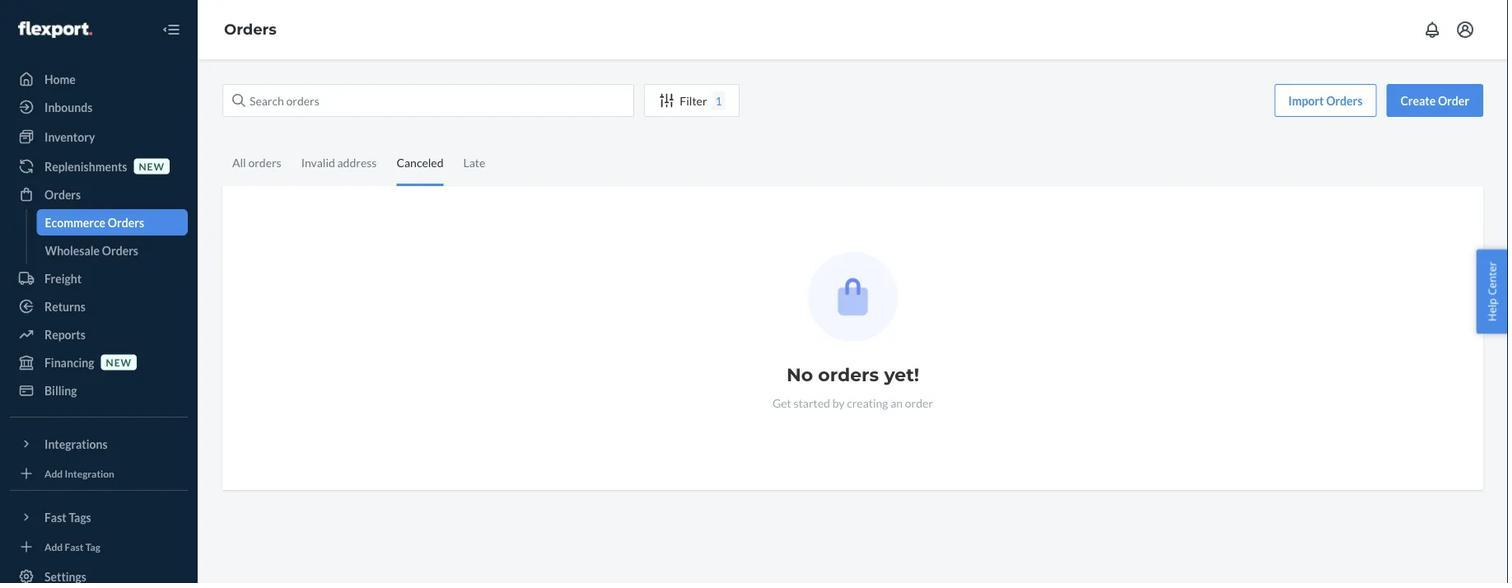 Task type: describe. For each thing, give the bounding box(es) containing it.
canceled
[[397, 155, 444, 169]]

orders for import orders
[[1327, 94, 1363, 108]]

1
[[716, 94, 722, 108]]

billing
[[44, 383, 77, 397]]

add for add fast tag
[[44, 541, 63, 553]]

financing
[[44, 355, 94, 369]]

integrations button
[[10, 431, 188, 457]]

new for replenishments
[[139, 160, 165, 172]]

wholesale orders
[[45, 243, 138, 257]]

home link
[[10, 66, 188, 92]]

fast tags button
[[10, 504, 188, 531]]

tags
[[69, 510, 91, 524]]

add fast tag
[[44, 541, 100, 553]]

help
[[1485, 298, 1500, 322]]

help center button
[[1477, 249, 1508, 334]]

filter 1
[[680, 94, 722, 108]]

freight
[[44, 271, 82, 285]]

no orders yet!
[[787, 364, 919, 386]]

1 horizontal spatial orders link
[[224, 20, 277, 38]]

integrations
[[44, 437, 108, 451]]

flexport logo image
[[18, 21, 92, 38]]

reports
[[44, 327, 86, 341]]

import orders button
[[1275, 84, 1377, 117]]

started
[[794, 396, 830, 410]]

1 vertical spatial orders link
[[10, 181, 188, 208]]

orders up search icon
[[224, 20, 277, 38]]

ecommerce orders
[[45, 215, 144, 229]]

orders up ecommerce
[[44, 187, 81, 201]]

get started by creating an order
[[773, 396, 933, 410]]

inbounds link
[[10, 94, 188, 120]]

orders for no
[[818, 364, 879, 386]]

order
[[1438, 94, 1470, 108]]

search image
[[232, 94, 246, 107]]

yet!
[[884, 364, 919, 386]]

close navigation image
[[161, 20, 181, 40]]

ecommerce
[[45, 215, 106, 229]]

wholesale
[[45, 243, 100, 257]]

orders for ecommerce orders
[[108, 215, 144, 229]]

order
[[905, 396, 933, 410]]

replenishments
[[44, 159, 127, 173]]

create order
[[1401, 94, 1470, 108]]

1 vertical spatial fast
[[65, 541, 84, 553]]

open notifications image
[[1423, 20, 1443, 40]]

tag
[[85, 541, 100, 553]]

add for add integration
[[44, 467, 63, 479]]



Task type: vqa. For each thing, say whether or not it's contained in the screenshot.
Inbounds LINK
yes



Task type: locate. For each thing, give the bounding box(es) containing it.
1 vertical spatial add
[[44, 541, 63, 553]]

2 add from the top
[[44, 541, 63, 553]]

invalid address
[[301, 155, 377, 169]]

orders for wholesale orders
[[102, 243, 138, 257]]

orders
[[224, 20, 277, 38], [1327, 94, 1363, 108], [44, 187, 81, 201], [108, 215, 144, 229], [102, 243, 138, 257]]

0 vertical spatial orders link
[[224, 20, 277, 38]]

filter
[[680, 94, 707, 108]]

by
[[833, 396, 845, 410]]

inventory
[[44, 130, 95, 144]]

orders inside button
[[1327, 94, 1363, 108]]

add fast tag link
[[10, 537, 188, 557]]

0 vertical spatial new
[[139, 160, 165, 172]]

invalid
[[301, 155, 335, 169]]

orders up wholesale orders link
[[108, 215, 144, 229]]

fast inside dropdown button
[[44, 510, 67, 524]]

create
[[1401, 94, 1436, 108]]

an
[[891, 396, 903, 410]]

home
[[44, 72, 76, 86]]

all
[[232, 155, 246, 169]]

add inside add fast tag link
[[44, 541, 63, 553]]

fast left tags
[[44, 510, 67, 524]]

1 horizontal spatial new
[[139, 160, 165, 172]]

1 add from the top
[[44, 467, 63, 479]]

0 vertical spatial fast
[[44, 510, 67, 524]]

add inside the add integration 'link'
[[44, 467, 63, 479]]

1 horizontal spatial orders
[[818, 364, 879, 386]]

add
[[44, 467, 63, 479], [44, 541, 63, 553]]

0 vertical spatial add
[[44, 467, 63, 479]]

inbounds
[[44, 100, 93, 114]]

orders right the all
[[248, 155, 282, 169]]

late
[[463, 155, 486, 169]]

open account menu image
[[1456, 20, 1475, 40]]

fast left tag
[[65, 541, 84, 553]]

0 horizontal spatial orders
[[248, 155, 282, 169]]

Search orders text field
[[222, 84, 634, 117]]

orders up "get started by creating an order"
[[818, 364, 879, 386]]

wholesale orders link
[[37, 237, 188, 264]]

orders link up ecommerce orders on the left top of the page
[[10, 181, 188, 208]]

orders down ecommerce orders link
[[102, 243, 138, 257]]

orders
[[248, 155, 282, 169], [818, 364, 879, 386]]

new for financing
[[106, 356, 132, 368]]

reports link
[[10, 321, 188, 348]]

integration
[[65, 467, 114, 479]]

import
[[1289, 94, 1324, 108]]

new down inventory link at top
[[139, 160, 165, 172]]

new down "reports" link
[[106, 356, 132, 368]]

freight link
[[10, 265, 188, 292]]

orders for all
[[248, 155, 282, 169]]

orders link
[[224, 20, 277, 38], [10, 181, 188, 208]]

get
[[773, 396, 792, 410]]

fast tags
[[44, 510, 91, 524]]

help center
[[1485, 262, 1500, 322]]

billing link
[[10, 377, 188, 404]]

all orders
[[232, 155, 282, 169]]

add integration
[[44, 467, 114, 479]]

ecommerce orders link
[[37, 209, 188, 236]]

returns
[[44, 299, 86, 313]]

empty list image
[[808, 252, 898, 342]]

0 vertical spatial orders
[[248, 155, 282, 169]]

new
[[139, 160, 165, 172], [106, 356, 132, 368]]

returns link
[[10, 293, 188, 320]]

0 horizontal spatial new
[[106, 356, 132, 368]]

import orders
[[1289, 94, 1363, 108]]

1 vertical spatial orders
[[818, 364, 879, 386]]

no
[[787, 364, 813, 386]]

orders right "import"
[[1327, 94, 1363, 108]]

address
[[337, 155, 377, 169]]

1 vertical spatial new
[[106, 356, 132, 368]]

inventory link
[[10, 124, 188, 150]]

add integration link
[[10, 464, 188, 484]]

create order link
[[1387, 84, 1484, 117]]

orders link up search icon
[[224, 20, 277, 38]]

creating
[[847, 396, 889, 410]]

fast
[[44, 510, 67, 524], [65, 541, 84, 553]]

add left integration
[[44, 467, 63, 479]]

add down fast tags
[[44, 541, 63, 553]]

center
[[1485, 262, 1500, 295]]

0 horizontal spatial orders link
[[10, 181, 188, 208]]



